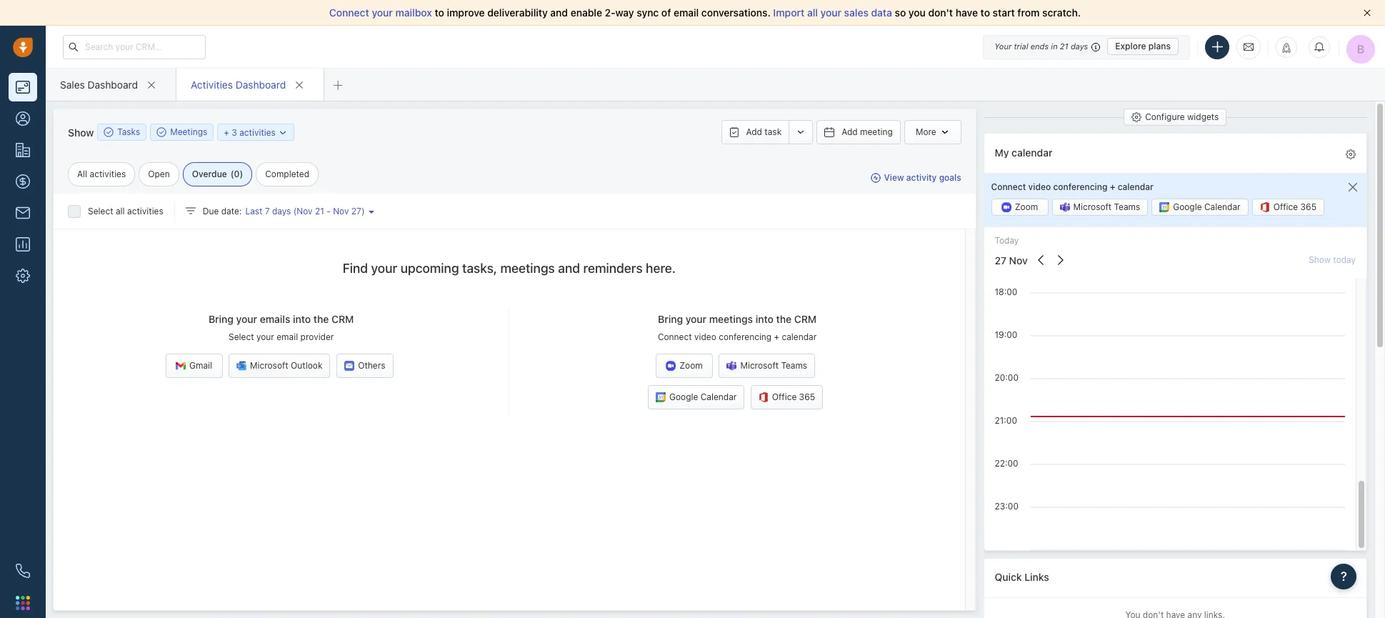 Task type: vqa. For each thing, say whether or not it's contained in the screenshot.
2nd call from right
no



Task type: locate. For each thing, give the bounding box(es) containing it.
into
[[293, 313, 311, 325], [756, 313, 774, 325]]

)
[[240, 169, 243, 179], [361, 206, 365, 216]]

1 vertical spatial zoom
[[680, 360, 703, 371]]

select up the microsoft outlook button
[[229, 332, 254, 342]]

add left task
[[746, 126, 762, 137]]

microsoft left outlook at the left of page
[[250, 360, 288, 371]]

view
[[884, 172, 904, 183]]

0 horizontal spatial email
[[277, 332, 298, 342]]

1 horizontal spatial all
[[807, 6, 818, 19]]

0 vertical spatial email
[[674, 6, 699, 19]]

1 vertical spatial calendar
[[701, 392, 737, 402]]

select down all activities
[[88, 206, 113, 216]]

0 vertical spatial +
[[224, 127, 229, 138]]

0 vertical spatial calendar
[[1205, 202, 1241, 213]]

zoom down bring your meetings into the crm connect video conferencing + calendar
[[680, 360, 703, 371]]

0 horizontal spatial zoom
[[680, 360, 703, 371]]

connect your mailbox link
[[329, 6, 435, 19]]

1 horizontal spatial crm
[[794, 313, 817, 325]]

in
[[1051, 41, 1058, 51]]

1 horizontal spatial add
[[842, 126, 858, 137]]

1 vertical spatial office 365
[[772, 392, 815, 402]]

0 horizontal spatial office 365 button
[[751, 385, 823, 410]]

teams down connect video conferencing + calendar
[[1114, 202, 1140, 213]]

2 horizontal spatial connect
[[991, 181, 1026, 192]]

connect down my
[[991, 181, 1026, 192]]

down image
[[278, 128, 288, 138]]

18:00
[[995, 286, 1018, 297]]

2 horizontal spatial activities
[[239, 127, 276, 138]]

21 right in
[[1060, 41, 1069, 51]]

1 horizontal spatial meetings
[[709, 313, 753, 325]]

2 bring from the left
[[658, 313, 683, 325]]

all right import
[[807, 6, 818, 19]]

0 horizontal spatial microsoft teams
[[741, 360, 807, 371]]

your for bring your emails into the crm select your email provider
[[236, 313, 257, 325]]

bring your meetings into the crm connect video conferencing + calendar
[[658, 313, 817, 342]]

dashboard right sales
[[88, 78, 138, 90]]

1 dashboard from the left
[[88, 78, 138, 90]]

tasks
[[117, 127, 140, 137]]

connect video conferencing + calendar
[[991, 181, 1154, 192]]

microsoft inside the microsoft outlook button
[[250, 360, 288, 371]]

email down emails
[[277, 332, 298, 342]]

1 horizontal spatial google calendar button
[[1152, 199, 1249, 216]]

google for rightmost office 365 button
[[1173, 202, 1202, 213]]

explore
[[1115, 41, 1146, 51]]

1 horizontal spatial connect
[[658, 332, 692, 342]]

crm inside bring your emails into the crm select your email provider
[[332, 313, 354, 325]]

1 the from the left
[[314, 313, 329, 325]]

0 vertical spatial office 365 button
[[1252, 199, 1325, 216]]

bring up gmail
[[209, 313, 234, 325]]

0 horizontal spatial 21
[[315, 206, 324, 216]]

1 horizontal spatial activities
[[127, 206, 163, 216]]

days right 7
[[272, 206, 291, 216]]

quick links
[[995, 571, 1049, 583]]

1 horizontal spatial office 365
[[1274, 202, 1317, 213]]

0 horizontal spatial calendar
[[782, 332, 817, 342]]

0 horizontal spatial bring
[[209, 313, 234, 325]]

0 horizontal spatial microsoft teams button
[[719, 354, 815, 378]]

nov right -
[[333, 206, 349, 216]]

0 horizontal spatial calendar
[[701, 392, 737, 402]]

27 down today at top right
[[995, 254, 1007, 266]]

calendar for the google calendar 'button' associated with bottommost office 365 button's zoom button microsoft teams button
[[701, 392, 737, 402]]

1 horizontal spatial 27
[[995, 254, 1007, 266]]

zoom button for rightmost office 365 button
[[991, 199, 1049, 216]]

2-
[[605, 6, 616, 19]]

all activities
[[77, 169, 126, 179]]

1 vertical spatial activities
[[90, 169, 126, 179]]

zoom button down bring your meetings into the crm connect video conferencing + calendar
[[656, 354, 713, 378]]

microsoft teams button down bring your meetings into the crm connect video conferencing + calendar
[[719, 354, 815, 378]]

0 vertical spatial calendar
[[1012, 146, 1053, 158]]

add
[[746, 126, 762, 137], [842, 126, 858, 137]]

2 vertical spatial +
[[774, 332, 780, 342]]

data
[[871, 6, 892, 19]]

1 vertical spatial all
[[116, 206, 125, 216]]

nov
[[297, 206, 313, 216], [333, 206, 349, 216], [1009, 254, 1028, 266]]

1 horizontal spatial video
[[1029, 181, 1051, 192]]

google calendar for bottommost office 365 button
[[669, 392, 737, 402]]

google calendar for rightmost office 365 button
[[1173, 202, 1241, 213]]

add left meeting
[[842, 126, 858, 137]]

2 horizontal spatial +
[[1110, 181, 1116, 192]]

microsoft teams button for rightmost office 365 button zoom button
[[1052, 199, 1148, 216]]

microsoft teams
[[1074, 202, 1140, 213], [741, 360, 807, 371]]

0 vertical spatial zoom button
[[991, 199, 1049, 216]]

office 365
[[1274, 202, 1317, 213], [772, 392, 815, 402]]

explore plans
[[1115, 41, 1171, 51]]

0 horizontal spatial to
[[435, 6, 444, 19]]

0 vertical spatial )
[[240, 169, 243, 179]]

microsoft down bring your meetings into the crm connect video conferencing + calendar
[[741, 360, 779, 371]]

enable
[[571, 6, 602, 19]]

office 365 for rightmost office 365 button
[[1274, 202, 1317, 213]]

0 horizontal spatial the
[[314, 313, 329, 325]]

activities right 3
[[239, 127, 276, 138]]

of
[[662, 6, 671, 19]]

1 horizontal spatial office
[[1274, 202, 1298, 213]]

activities
[[191, 78, 233, 90]]

0 horizontal spatial days
[[272, 206, 291, 216]]

microsoft teams down connect video conferencing + calendar
[[1074, 202, 1140, 213]]

27
[[351, 206, 361, 216], [995, 254, 1007, 266]]

select inside bring your emails into the crm select your email provider
[[229, 332, 254, 342]]

your inside bring your meetings into the crm connect video conferencing + calendar
[[686, 313, 707, 325]]

0 vertical spatial teams
[[1114, 202, 1140, 213]]

the for meetings
[[776, 313, 792, 325]]

0 vertical spatial activities
[[239, 127, 276, 138]]

1 vertical spatial connect
[[991, 181, 1026, 192]]

overdue ( 0 )
[[192, 169, 243, 179]]

27 right -
[[351, 206, 361, 216]]

365 for rightmost office 365 button
[[1301, 202, 1317, 213]]

0 horizontal spatial connect
[[329, 6, 369, 19]]

microsoft teams for rightmost office 365 button zoom button
[[1074, 202, 1140, 213]]

your for bring your meetings into the crm connect video conferencing + calendar
[[686, 313, 707, 325]]

dashboard up + 3 activities link
[[236, 78, 286, 90]]

google calendar
[[1173, 202, 1241, 213], [669, 392, 737, 402]]

to left start
[[981, 6, 990, 19]]

teams down bring your meetings into the crm connect video conferencing + calendar
[[781, 360, 807, 371]]

1 vertical spatial select
[[229, 332, 254, 342]]

1 horizontal spatial google calendar
[[1173, 202, 1241, 213]]

have
[[956, 6, 978, 19]]

1 crm from the left
[[332, 313, 354, 325]]

0 vertical spatial days
[[1071, 41, 1088, 51]]

to right mailbox in the top left of the page
[[435, 6, 444, 19]]

sales dashboard
[[60, 78, 138, 90]]

0 horizontal spatial 27
[[351, 206, 361, 216]]

crm for bring your emails into the crm
[[332, 313, 354, 325]]

0 horizontal spatial office
[[772, 392, 797, 402]]

2 dashboard from the left
[[236, 78, 286, 90]]

office for rightmost office 365 button
[[1274, 202, 1298, 213]]

0 horizontal spatial crm
[[332, 313, 354, 325]]

1 vertical spatial and
[[558, 261, 580, 276]]

1 horizontal spatial bring
[[658, 313, 683, 325]]

0 horizontal spatial video
[[694, 332, 716, 342]]

open
[[148, 169, 170, 179]]

2 vertical spatial connect
[[658, 332, 692, 342]]

1 vertical spatial conferencing
[[719, 332, 772, 342]]

all down all activities
[[116, 206, 125, 216]]

into inside bring your emails into the crm select your email provider
[[293, 313, 311, 325]]

the
[[314, 313, 329, 325], [776, 313, 792, 325]]

2 into from the left
[[756, 313, 774, 325]]

0 vertical spatial video
[[1029, 181, 1051, 192]]

2 to from the left
[[981, 6, 990, 19]]

the inside bring your meetings into the crm connect video conferencing + calendar
[[776, 313, 792, 325]]

start
[[993, 6, 1015, 19]]

( right overdue
[[231, 169, 234, 179]]

plans
[[1149, 41, 1171, 51]]

0 horizontal spatial google
[[669, 392, 698, 402]]

my
[[995, 146, 1009, 158]]

0 vertical spatial 365
[[1301, 202, 1317, 213]]

outlook
[[291, 360, 323, 371]]

0 vertical spatial google calendar button
[[1152, 199, 1249, 216]]

2 horizontal spatial calendar
[[1118, 181, 1154, 192]]

zoom button
[[991, 199, 1049, 216], [656, 354, 713, 378]]

1 horizontal spatial microsoft teams button
[[1052, 199, 1148, 216]]

nov down today at top right
[[1009, 254, 1028, 266]]

365 for bottommost office 365 button
[[799, 392, 815, 402]]

0 horizontal spatial microsoft
[[250, 360, 288, 371]]

bring for bring your meetings into the crm
[[658, 313, 683, 325]]

1 vertical spatial office
[[772, 392, 797, 402]]

bring down here.
[[658, 313, 683, 325]]

1 add from the left
[[746, 126, 762, 137]]

bring inside bring your emails into the crm select your email provider
[[209, 313, 234, 325]]

0 vertical spatial microsoft teams button
[[1052, 199, 1148, 216]]

1 vertical spatial microsoft teams button
[[719, 354, 815, 378]]

1 horizontal spatial dashboard
[[236, 78, 286, 90]]

nov left -
[[297, 206, 313, 216]]

0 horizontal spatial )
[[240, 169, 243, 179]]

) right overdue
[[240, 169, 243, 179]]

conferencing
[[1053, 181, 1108, 192], [719, 332, 772, 342]]

1 into from the left
[[293, 313, 311, 325]]

0 vertical spatial select
[[88, 206, 113, 216]]

0 horizontal spatial meetings
[[500, 261, 555, 276]]

bring inside bring your meetings into the crm connect video conferencing + calendar
[[658, 313, 683, 325]]

so
[[895, 6, 906, 19]]

scratch.
[[1043, 6, 1081, 19]]

crm for bring your meetings into the crm
[[794, 313, 817, 325]]

bring
[[209, 313, 234, 325], [658, 313, 683, 325]]

0 vertical spatial (
[[231, 169, 234, 179]]

teams
[[1114, 202, 1140, 213], [781, 360, 807, 371]]

1 bring from the left
[[209, 313, 234, 325]]

microsoft
[[1074, 202, 1112, 213], [250, 360, 288, 371], [741, 360, 779, 371]]

microsoft down connect video conferencing + calendar
[[1074, 202, 1112, 213]]

1 vertical spatial meetings
[[709, 313, 753, 325]]

0 vertical spatial 21
[[1060, 41, 1069, 51]]

the for emails
[[314, 313, 329, 325]]

2 vertical spatial activities
[[127, 206, 163, 216]]

zoom up today at top right
[[1015, 202, 1038, 213]]

zoom
[[1015, 202, 1038, 213], [680, 360, 703, 371]]

more
[[916, 126, 936, 137]]

microsoft teams button down connect video conferencing + calendar
[[1052, 199, 1148, 216]]

( right 7
[[293, 206, 297, 216]]

1 vertical spatial google calendar
[[669, 392, 737, 402]]

1 horizontal spatial days
[[1071, 41, 1088, 51]]

add task
[[746, 126, 782, 137]]

video inside bring your meetings into the crm connect video conferencing + calendar
[[694, 332, 716, 342]]

to
[[435, 6, 444, 19], [981, 6, 990, 19]]

video
[[1029, 181, 1051, 192], [694, 332, 716, 342]]

google calendar button
[[1152, 199, 1249, 216], [648, 385, 745, 410]]

1 vertical spatial calendar
[[1118, 181, 1154, 192]]

zoom for bottommost office 365 button
[[680, 360, 703, 371]]

2 the from the left
[[776, 313, 792, 325]]

dashboard for sales dashboard
[[88, 78, 138, 90]]

2 crm from the left
[[794, 313, 817, 325]]

7
[[265, 206, 270, 216]]

21 left -
[[315, 206, 324, 216]]

1 horizontal spatial teams
[[1114, 202, 1140, 213]]

zoom button for bottommost office 365 button
[[656, 354, 713, 378]]

0 vertical spatial office
[[1274, 202, 1298, 213]]

activities
[[239, 127, 276, 138], [90, 169, 126, 179], [127, 206, 163, 216]]

widgets
[[1188, 111, 1219, 122]]

reminders
[[583, 261, 643, 276]]

) right -
[[361, 206, 365, 216]]

connect left mailbox in the top left of the page
[[329, 6, 369, 19]]

0 horizontal spatial dashboard
[[88, 78, 138, 90]]

0 vertical spatial zoom
[[1015, 202, 1038, 213]]

(
[[231, 169, 234, 179], [293, 206, 297, 216]]

and left the enable
[[550, 6, 568, 19]]

21
[[1060, 41, 1069, 51], [315, 206, 324, 216]]

email right of
[[674, 6, 699, 19]]

sync
[[637, 6, 659, 19]]

0 horizontal spatial +
[[224, 127, 229, 138]]

1 vertical spatial microsoft teams
[[741, 360, 807, 371]]

into for emails
[[293, 313, 311, 325]]

the inside bring your emails into the crm select your email provider
[[314, 313, 329, 325]]

explore plans link
[[1108, 38, 1179, 55]]

tasks,
[[462, 261, 497, 276]]

days right in
[[1071, 41, 1088, 51]]

microsoft teams down bring your meetings into the crm connect video conferencing + calendar
[[741, 360, 807, 371]]

and left reminders
[[558, 261, 580, 276]]

crm
[[332, 313, 354, 325], [794, 313, 817, 325]]

activities down open
[[127, 206, 163, 216]]

21:00
[[995, 415, 1017, 426]]

microsoft for bring your meetings into the crm
[[741, 360, 779, 371]]

1 horizontal spatial the
[[776, 313, 792, 325]]

select
[[88, 206, 113, 216], [229, 332, 254, 342]]

phone image
[[16, 564, 30, 578]]

0 horizontal spatial into
[[293, 313, 311, 325]]

zoom button up today at top right
[[991, 199, 1049, 216]]

1 horizontal spatial conferencing
[[1053, 181, 1108, 192]]

1 vertical spatial email
[[277, 332, 298, 342]]

1 horizontal spatial +
[[774, 332, 780, 342]]

1 to from the left
[[435, 6, 444, 19]]

connect
[[329, 6, 369, 19], [991, 181, 1026, 192], [658, 332, 692, 342]]

you
[[909, 6, 926, 19]]

1 horizontal spatial zoom button
[[991, 199, 1049, 216]]

activities inside button
[[239, 127, 276, 138]]

google
[[1173, 202, 1202, 213], [669, 392, 698, 402]]

2 add from the left
[[842, 126, 858, 137]]

others
[[358, 360, 385, 371]]

email
[[674, 6, 699, 19], [277, 332, 298, 342]]

into inside bring your meetings into the crm connect video conferencing + calendar
[[756, 313, 774, 325]]

email inside bring your emails into the crm select your email provider
[[277, 332, 298, 342]]

your
[[372, 6, 393, 19], [821, 6, 842, 19], [371, 261, 397, 276], [236, 313, 257, 325], [686, 313, 707, 325], [256, 332, 274, 342]]

0 vertical spatial google calendar
[[1173, 202, 1241, 213]]

connect down here.
[[658, 332, 692, 342]]

crm inside bring your meetings into the crm connect video conferencing + calendar
[[794, 313, 817, 325]]

activities right all
[[90, 169, 126, 179]]



Task type: describe. For each thing, give the bounding box(es) containing it.
0 vertical spatial and
[[550, 6, 568, 19]]

conferencing inside bring your meetings into the crm connect video conferencing + calendar
[[719, 332, 772, 342]]

calendar inside bring your meetings into the crm connect video conferencing + calendar
[[782, 332, 817, 342]]

0 horizontal spatial activities
[[90, 169, 126, 179]]

others button
[[336, 354, 394, 378]]

deliverability
[[487, 6, 548, 19]]

23:00
[[995, 501, 1019, 511]]

2 horizontal spatial nov
[[1009, 254, 1028, 266]]

1 vertical spatial 27
[[995, 254, 1007, 266]]

last 7 days ( nov 21 - nov 27 )
[[245, 206, 365, 216]]

way
[[616, 6, 634, 19]]

trial
[[1014, 41, 1029, 51]]

microsoft for bring your emails into the crm
[[250, 360, 288, 371]]

date:
[[221, 206, 242, 216]]

0
[[234, 169, 240, 179]]

0 vertical spatial 27
[[351, 206, 361, 216]]

add meeting
[[842, 126, 893, 137]]

microsoft teams button for bottommost office 365 button's zoom button
[[719, 354, 815, 378]]

microsoft outlook button
[[229, 354, 330, 378]]

bring for bring your emails into the crm
[[209, 313, 234, 325]]

last
[[245, 206, 263, 216]]

0 horizontal spatial (
[[231, 169, 234, 179]]

what's new image
[[1282, 43, 1292, 53]]

27 nov
[[995, 254, 1028, 266]]

connect inside bring your meetings into the crm connect video conferencing + calendar
[[658, 332, 692, 342]]

show
[[68, 126, 94, 138]]

activities for 3
[[239, 127, 276, 138]]

all
[[77, 169, 87, 179]]

1 horizontal spatial office 365 button
[[1252, 199, 1325, 216]]

your for connect your mailbox to improve deliverability and enable 2-way sync of email conversations. import all your sales data so you don't have to start from scratch.
[[372, 6, 393, 19]]

quick
[[995, 571, 1022, 583]]

office for bottommost office 365 button
[[772, 392, 797, 402]]

1 horizontal spatial nov
[[333, 206, 349, 216]]

teams for microsoft teams button related to rightmost office 365 button zoom button
[[1114, 202, 1140, 213]]

phone element
[[9, 557, 37, 585]]

into for meetings
[[756, 313, 774, 325]]

mailbox
[[395, 6, 432, 19]]

ends
[[1031, 41, 1049, 51]]

0 vertical spatial conferencing
[[1053, 181, 1108, 192]]

sales
[[60, 78, 85, 90]]

connect for connect your mailbox to improve deliverability and enable 2-way sync of email conversations. import all your sales data so you don't have to start from scratch.
[[329, 6, 369, 19]]

+ inside bring your meetings into the crm connect video conferencing + calendar
[[774, 332, 780, 342]]

don't
[[928, 6, 953, 19]]

+ 3 activities button
[[217, 124, 295, 141]]

teams for bottommost office 365 button's zoom button microsoft teams button
[[781, 360, 807, 371]]

configure
[[1145, 111, 1185, 122]]

connect your mailbox to improve deliverability and enable 2-way sync of email conversations. import all your sales data so you don't have to start from scratch.
[[329, 6, 1081, 19]]

provider
[[300, 332, 334, 342]]

upcoming
[[401, 261, 459, 276]]

configure widgets
[[1145, 111, 1219, 122]]

1 horizontal spatial email
[[674, 6, 699, 19]]

freshworks switcher image
[[16, 596, 30, 610]]

connect for connect video conferencing + calendar
[[991, 181, 1026, 192]]

office 365 for bottommost office 365 button
[[772, 392, 815, 402]]

-
[[327, 206, 331, 216]]

bring your emails into the crm select your email provider
[[209, 313, 354, 342]]

0 vertical spatial all
[[807, 6, 818, 19]]

your for find your upcoming tasks, meetings and reminders here.
[[371, 261, 397, 276]]

meetings
[[170, 127, 207, 137]]

add for add task
[[746, 126, 762, 137]]

your trial ends in 21 days
[[995, 41, 1088, 51]]

1 vertical spatial )
[[361, 206, 365, 216]]

zoom for rightmost office 365 button
[[1015, 202, 1038, 213]]

+ 3 activities link
[[224, 125, 288, 139]]

1 vertical spatial days
[[272, 206, 291, 216]]

dashboard for activities dashboard
[[236, 78, 286, 90]]

microsoft outlook
[[250, 360, 323, 371]]

send email image
[[1244, 41, 1254, 53]]

today
[[995, 235, 1019, 246]]

google calendar button for bottommost office 365 button's zoom button microsoft teams button
[[648, 385, 745, 410]]

add for add meeting
[[842, 126, 858, 137]]

find your upcoming tasks, meetings and reminders here.
[[343, 261, 676, 276]]

gmail
[[189, 360, 212, 371]]

meeting
[[860, 126, 893, 137]]

goals
[[939, 172, 962, 183]]

close image
[[1364, 9, 1371, 16]]

1 vertical spatial (
[[293, 206, 297, 216]]

my calendar
[[995, 146, 1053, 158]]

1 horizontal spatial 21
[[1060, 41, 1069, 51]]

due
[[203, 206, 219, 216]]

2 horizontal spatial microsoft
[[1074, 202, 1112, 213]]

microsoft teams for bottommost office 365 button's zoom button
[[741, 360, 807, 371]]

here.
[[646, 261, 676, 276]]

configure widgets button
[[1124, 109, 1227, 126]]

0 vertical spatial meetings
[[500, 261, 555, 276]]

google calendar button for microsoft teams button related to rightmost office 365 button zoom button
[[1152, 199, 1249, 216]]

0 horizontal spatial nov
[[297, 206, 313, 216]]

find
[[343, 261, 368, 276]]

completed
[[265, 169, 309, 179]]

from
[[1018, 6, 1040, 19]]

due date:
[[203, 206, 242, 216]]

activities for all
[[127, 206, 163, 216]]

3
[[232, 127, 237, 138]]

import
[[773, 6, 805, 19]]

+ inside button
[[224, 127, 229, 138]]

Search your CRM... text field
[[63, 35, 206, 59]]

overdue
[[192, 169, 227, 179]]

sales
[[844, 6, 869, 19]]

calendar for the google calendar 'button' corresponding to microsoft teams button related to rightmost office 365 button zoom button
[[1205, 202, 1241, 213]]

improve
[[447, 6, 485, 19]]

google for bottommost office 365 button
[[669, 392, 698, 402]]

+ 3 activities
[[224, 127, 276, 138]]

view activity goals link
[[871, 172, 962, 184]]

links
[[1025, 571, 1049, 583]]

19:00
[[995, 329, 1018, 340]]

import all your sales data link
[[773, 6, 895, 19]]

1 horizontal spatial calendar
[[1012, 146, 1053, 158]]

view activity goals
[[884, 172, 962, 183]]

gmail button
[[165, 354, 223, 378]]

meetings inside bring your meetings into the crm connect video conferencing + calendar
[[709, 313, 753, 325]]

0 horizontal spatial select
[[88, 206, 113, 216]]

activity
[[907, 172, 937, 183]]

emails
[[260, 313, 290, 325]]

1 vertical spatial office 365 button
[[751, 385, 823, 410]]

select all activities
[[88, 206, 163, 216]]

add meeting button
[[817, 120, 901, 144]]

your
[[995, 41, 1012, 51]]

1 vertical spatial 21
[[315, 206, 324, 216]]

add task button
[[721, 120, 789, 144]]

22:00
[[995, 458, 1019, 468]]

activities dashboard
[[191, 78, 286, 90]]

task
[[765, 126, 782, 137]]

conversations.
[[702, 6, 771, 19]]

1 vertical spatial +
[[1110, 181, 1116, 192]]



